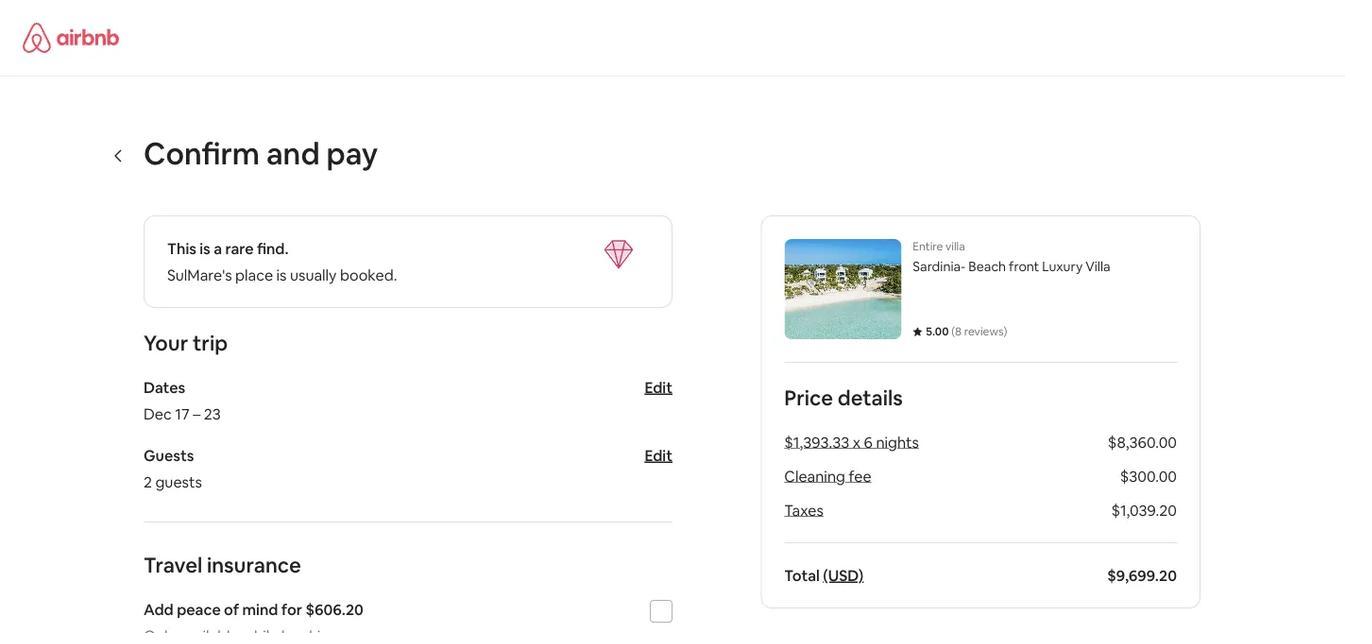 Task type: vqa. For each thing, say whether or not it's contained in the screenshot.
(
yes



Task type: describe. For each thing, give the bounding box(es) containing it.
fee
[[849, 466, 872, 486]]

confirm
[[144, 133, 260, 173]]

add peace of mind for $606.20
[[144, 600, 364, 619]]

cleaning
[[785, 466, 846, 486]]

$1,393.33
[[785, 432, 850, 452]]

5.00
[[926, 324, 949, 339]]

8
[[955, 324, 962, 339]]

trip
[[193, 329, 228, 356]]

6
[[864, 432, 873, 452]]

travel
[[144, 551, 202, 578]]

$1,039.20
[[1112, 500, 1177, 520]]

mind
[[242, 600, 278, 619]]

(
[[952, 324, 955, 339]]

1 vertical spatial is
[[276, 265, 287, 284]]

price details
[[785, 384, 903, 411]]

usually
[[290, 265, 337, 284]]

cleaning fee
[[785, 466, 872, 486]]

2
[[144, 472, 152, 491]]

dec
[[144, 404, 172, 423]]

dates dec 17 – 23
[[144, 377, 221, 423]]

luxury
[[1043, 258, 1083, 275]]

(usd) button
[[823, 566, 864, 585]]

sardinia-
[[913, 258, 966, 275]]

place
[[235, 265, 273, 284]]

your
[[144, 329, 188, 356]]

edit button for guests 2 guests
[[645, 446, 673, 465]]

price
[[785, 384, 833, 411]]

cleaning fee button
[[785, 466, 872, 486]]

confirm and pay
[[144, 133, 378, 173]]

for
[[281, 600, 302, 619]]

taxes button
[[785, 500, 824, 520]]

your trip
[[144, 329, 228, 356]]

nights
[[876, 432, 919, 452]]

$9,699.20
[[1108, 566, 1177, 585]]

5.00 ( 8 reviews )
[[926, 324, 1008, 339]]

of
[[224, 600, 239, 619]]

front
[[1009, 258, 1040, 275]]

x
[[853, 432, 861, 452]]

$8,360.00
[[1108, 432, 1177, 452]]

find.
[[257, 239, 289, 258]]

add
[[144, 600, 174, 619]]

$300.00
[[1120, 466, 1177, 486]]



Task type: locate. For each thing, give the bounding box(es) containing it.
guests
[[155, 472, 202, 491]]

taxes
[[785, 500, 824, 520]]

0 vertical spatial edit button
[[645, 377, 673, 397]]

beach
[[969, 258, 1006, 275]]

edit button
[[645, 377, 673, 397], [645, 446, 673, 465]]

$1,393.33 x 6 nights
[[785, 432, 919, 452]]

edit for dates dec 17 – 23
[[645, 377, 673, 397]]

peace
[[177, 600, 221, 619]]

travel insurance
[[144, 551, 301, 578]]

2 edit button from the top
[[645, 446, 673, 465]]

1 edit button from the top
[[645, 377, 673, 397]]

details
[[838, 384, 903, 411]]

entire
[[913, 239, 943, 254]]

total (usd)
[[785, 566, 864, 585]]

is
[[200, 239, 210, 258], [276, 265, 287, 284]]

$606.20
[[306, 600, 364, 619]]

guests 2 guests
[[144, 446, 202, 491]]

this is a rare find. sulmare's place is usually booked.
[[167, 239, 397, 284]]

insurance
[[207, 551, 301, 578]]

reviews
[[964, 324, 1004, 339]]

rare
[[225, 239, 254, 258]]

2 edit from the top
[[645, 446, 673, 465]]

(usd)
[[823, 566, 864, 585]]

1 edit from the top
[[645, 377, 673, 397]]

dates
[[144, 377, 185, 397]]

edit button for dates dec 17 – 23
[[645, 377, 673, 397]]

0 vertical spatial edit
[[645, 377, 673, 397]]

pay
[[326, 133, 378, 173]]

guests
[[144, 446, 194, 465]]

0 horizontal spatial is
[[200, 239, 210, 258]]

a
[[214, 239, 222, 258]]

23
[[204, 404, 221, 423]]

and
[[266, 133, 320, 173]]

total
[[785, 566, 820, 585]]

sulmare's
[[167, 265, 232, 284]]

edit
[[645, 377, 673, 397], [645, 446, 673, 465]]

–
[[193, 404, 200, 423]]

villa
[[1086, 258, 1111, 275]]

back image
[[111, 148, 127, 163]]

booked.
[[340, 265, 397, 284]]

is left a on the top left
[[200, 239, 210, 258]]

is right place
[[276, 265, 287, 284]]

1 vertical spatial edit button
[[645, 446, 673, 465]]

$1,393.33 x 6 nights button
[[785, 432, 919, 452]]

edit for guests 2 guests
[[645, 446, 673, 465]]

17
[[175, 404, 190, 423]]

1 vertical spatial edit
[[645, 446, 673, 465]]

this
[[167, 239, 196, 258]]

entire villa sardinia- beach front luxury villa
[[913, 239, 1111, 275]]

)
[[1004, 324, 1008, 339]]

1 horizontal spatial is
[[276, 265, 287, 284]]

0 vertical spatial is
[[200, 239, 210, 258]]

villa
[[946, 239, 965, 254]]



